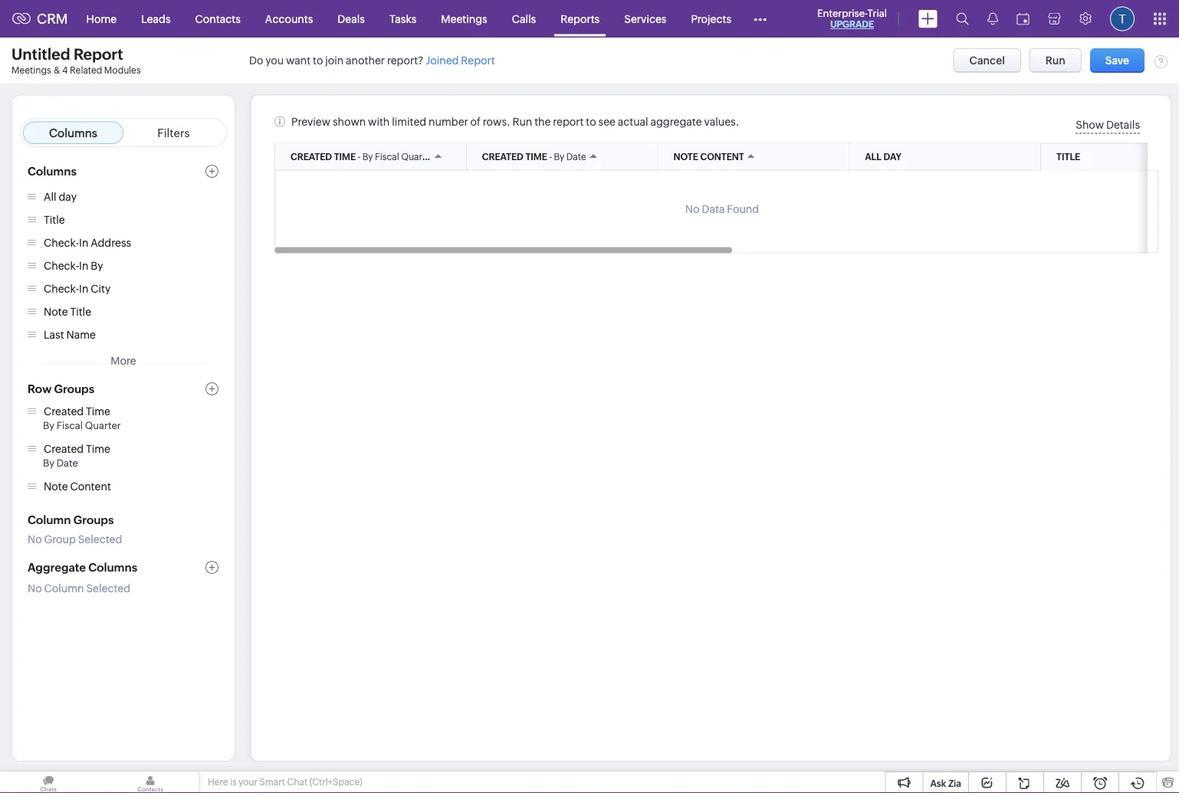 Task type: vqa. For each thing, say whether or not it's contained in the screenshot.
Quotes link
no



Task type: describe. For each thing, give the bounding box(es) containing it.
created time for date
[[44, 443, 110, 455]]

by date
[[43, 458, 78, 469]]

0 vertical spatial meetings
[[441, 13, 487, 25]]

accounts
[[265, 13, 313, 25]]

join
[[325, 54, 344, 67]]

tab panel containing columns
[[20, 165, 227, 595]]

aggregate columns
[[28, 561, 137, 575]]

2 vertical spatial columns
[[88, 561, 137, 575]]

want
[[286, 54, 311, 67]]

no column selected
[[28, 583, 130, 595]]

check-in address
[[44, 237, 131, 249]]

quarter inside tab panel
[[85, 420, 121, 432]]

columns tab
[[23, 121, 123, 145]]

profile image
[[1110, 7, 1135, 31]]

joined
[[426, 54, 459, 67]]

do
[[249, 54, 263, 67]]

accounts link
[[253, 0, 325, 37]]

aggregate
[[651, 115, 702, 128]]

no inside the column groups no group selected
[[28, 534, 42, 546]]

no for no column selected
[[28, 583, 42, 595]]

meetings link
[[429, 0, 500, 37]]

reports link
[[548, 0, 612, 37]]

in for address
[[79, 237, 88, 249]]

the
[[535, 115, 551, 128]]

chats image
[[0, 772, 97, 794]]

your
[[238, 778, 258, 788]]

do you want to join another report? joined report
[[249, 54, 495, 67]]

search element
[[947, 0, 978, 38]]

no for no data found
[[685, 203, 700, 215]]

services
[[624, 13, 667, 25]]

run inside button
[[1046, 54, 1066, 67]]

city
[[91, 283, 111, 295]]

tasks
[[389, 13, 417, 25]]

(ctrl+space)
[[309, 778, 362, 788]]

services link
[[612, 0, 679, 37]]

row groups
[[28, 383, 94, 396]]

calendar image
[[1017, 13, 1030, 25]]

limited
[[392, 115, 427, 128]]

last
[[44, 329, 64, 341]]

ask
[[930, 779, 946, 789]]

more
[[111, 355, 136, 367]]

cancel button
[[954, 48, 1021, 73]]

filters
[[157, 126, 190, 140]]

&
[[54, 65, 60, 76]]

upgrade
[[830, 19, 874, 30]]

note title
[[44, 306, 91, 318]]

row
[[28, 383, 52, 396]]

filters tab
[[123, 121, 224, 145]]

leads link
[[129, 0, 183, 37]]

values.
[[704, 115, 739, 128]]

cancel
[[970, 54, 1005, 67]]

related
[[70, 65, 102, 76]]

0 horizontal spatial to
[[313, 54, 323, 67]]

preview shown with limited number of rows. run the report to see actual aggregate values.
[[291, 115, 739, 128]]

tasks link
[[377, 0, 429, 37]]

of
[[470, 115, 481, 128]]

selected inside the column groups no group selected
[[78, 534, 122, 546]]

data
[[702, 203, 725, 215]]

aggregate
[[28, 561, 86, 575]]

see
[[599, 115, 616, 128]]

crm
[[37, 11, 68, 27]]

contacts image
[[102, 772, 199, 794]]

name
[[66, 329, 96, 341]]

profile element
[[1101, 0, 1144, 37]]

trial
[[868, 7, 887, 19]]

content inside tab panel
[[70, 481, 111, 493]]

rows.
[[483, 115, 510, 128]]

column groups no group selected
[[28, 513, 122, 546]]

save button
[[1090, 48, 1145, 73]]

details
[[1106, 118, 1140, 131]]

1 vertical spatial column
[[44, 583, 84, 595]]

group
[[44, 534, 76, 546]]

in for city
[[79, 283, 88, 295]]

home
[[86, 13, 117, 25]]

deals
[[338, 13, 365, 25]]

home link
[[74, 0, 129, 37]]

report
[[553, 115, 584, 128]]

create menu element
[[909, 0, 947, 37]]

no data found
[[685, 203, 759, 215]]

groups for column
[[73, 513, 114, 527]]

projects
[[691, 13, 732, 25]]

report inside untitled report meetings & 4 related modules
[[74, 45, 123, 63]]

is
[[230, 778, 237, 788]]

columns for more
[[49, 126, 97, 140]]



Task type: locate. For each thing, give the bounding box(es) containing it.
tab panel
[[20, 165, 227, 595]]

meetings inside untitled report meetings & 4 related modules
[[12, 65, 51, 76]]

created time up the by fiscal quarter
[[44, 406, 110, 418]]

run left the the
[[513, 115, 532, 128]]

0 vertical spatial columns
[[49, 126, 97, 140]]

run left save at the top right of page
[[1046, 54, 1066, 67]]

crm link
[[12, 11, 68, 27]]

check- for check-in city
[[44, 283, 79, 295]]

in for by
[[79, 260, 88, 272]]

no left the group
[[28, 534, 42, 546]]

date
[[567, 151, 586, 162], [567, 151, 586, 162], [57, 458, 78, 469]]

columns down 'columns' tab at the top of the page
[[28, 165, 77, 178]]

4
[[62, 65, 68, 76]]

time
[[334, 151, 356, 162], [334, 151, 356, 162], [526, 151, 547, 162], [526, 151, 547, 162], [86, 406, 110, 418], [86, 443, 110, 455]]

no down the aggregate
[[28, 583, 42, 595]]

0 vertical spatial run
[[1046, 54, 1066, 67]]

zia
[[948, 779, 962, 789]]

ask zia
[[930, 779, 962, 789]]

created time up by date
[[44, 443, 110, 455]]

all day
[[865, 151, 902, 162], [865, 151, 902, 162], [44, 191, 77, 203]]

untitled report meetings & 4 related modules
[[12, 45, 141, 76]]

meetings down untitled
[[12, 65, 51, 76]]

preview
[[291, 115, 331, 128]]

to
[[313, 54, 323, 67], [586, 115, 596, 128]]

note
[[674, 151, 698, 162], [674, 151, 698, 162], [44, 306, 68, 318], [44, 481, 68, 493]]

check- for check-in by
[[44, 260, 79, 272]]

selected
[[78, 534, 122, 546], [86, 583, 130, 595]]

all
[[865, 151, 882, 162], [865, 151, 882, 162], [44, 191, 56, 203]]

report
[[74, 45, 123, 63], [461, 54, 495, 67]]

signals element
[[978, 0, 1008, 38]]

2 vertical spatial check-
[[44, 283, 79, 295]]

contacts link
[[183, 0, 253, 37]]

report up related
[[74, 45, 123, 63]]

check-in by
[[44, 260, 103, 272]]

meetings
[[441, 13, 487, 25], [12, 65, 51, 76]]

run
[[1046, 54, 1066, 67], [513, 115, 532, 128]]

groups up the group
[[73, 513, 114, 527]]

0 horizontal spatial run
[[513, 115, 532, 128]]

untitled
[[12, 45, 70, 63]]

0 vertical spatial check-
[[44, 237, 79, 249]]

groups
[[54, 383, 94, 396], [73, 513, 114, 527]]

check-
[[44, 237, 79, 249], [44, 260, 79, 272], [44, 283, 79, 295]]

0 vertical spatial to
[[313, 54, 323, 67]]

search image
[[956, 12, 969, 25]]

1 vertical spatial groups
[[73, 513, 114, 527]]

shown
[[333, 115, 366, 128]]

2 check- from the top
[[44, 260, 79, 272]]

save
[[1106, 54, 1130, 67]]

projects link
[[679, 0, 744, 37]]

column up the group
[[28, 513, 71, 527]]

columns down 4
[[49, 126, 97, 140]]

enterprise-trial upgrade
[[817, 7, 887, 30]]

show
[[1076, 118, 1104, 131]]

show details
[[1076, 118, 1140, 131]]

groups inside the column groups no group selected
[[73, 513, 114, 527]]

you
[[266, 54, 284, 67]]

leads
[[141, 13, 171, 25]]

last name
[[44, 329, 96, 341]]

1 horizontal spatial run
[[1046, 54, 1066, 67]]

here is your smart chat (ctrl+space)
[[208, 778, 362, 788]]

in left city
[[79, 283, 88, 295]]

found
[[727, 203, 759, 215]]

report right joined
[[461, 54, 495, 67]]

0 vertical spatial column
[[28, 513, 71, 527]]

columns up no column selected
[[88, 561, 137, 575]]

columns
[[49, 126, 97, 140], [28, 165, 77, 178], [88, 561, 137, 575]]

1 check- from the top
[[44, 237, 79, 249]]

0 vertical spatial in
[[79, 237, 88, 249]]

column
[[28, 513, 71, 527], [44, 583, 84, 595]]

created time - by fiscal quarter
[[291, 151, 434, 162], [291, 151, 434, 162]]

1 horizontal spatial report
[[461, 54, 495, 67]]

1 horizontal spatial to
[[586, 115, 596, 128]]

2 vertical spatial no
[[28, 583, 42, 595]]

column inside the column groups no group selected
[[28, 513, 71, 527]]

by
[[362, 151, 373, 162], [362, 151, 373, 162], [554, 151, 565, 162], [554, 151, 565, 162], [91, 260, 103, 272], [43, 420, 55, 432], [43, 458, 55, 469]]

Other Modules field
[[744, 7, 777, 31]]

0 vertical spatial selected
[[78, 534, 122, 546]]

fiscal
[[375, 151, 399, 162], [375, 151, 399, 162], [57, 420, 83, 432]]

to left see
[[586, 115, 596, 128]]

reports
[[561, 13, 600, 25]]

another
[[346, 54, 385, 67]]

1 vertical spatial selected
[[86, 583, 130, 595]]

calls link
[[500, 0, 548, 37]]

1 vertical spatial in
[[79, 260, 88, 272]]

columns inside tab
[[49, 126, 97, 140]]

address
[[91, 237, 131, 249]]

groups for row
[[54, 383, 94, 396]]

check- for check-in address
[[44, 237, 79, 249]]

3 check- from the top
[[44, 283, 79, 295]]

1 horizontal spatial meetings
[[441, 13, 487, 25]]

0 horizontal spatial report
[[74, 45, 123, 63]]

no left data
[[685, 203, 700, 215]]

note content
[[674, 151, 744, 162], [674, 151, 744, 162], [44, 481, 111, 493]]

modules
[[104, 65, 141, 76]]

check- up check-in city
[[44, 260, 79, 272]]

run button
[[1030, 48, 1082, 73]]

chat
[[287, 778, 308, 788]]

1 created time from the top
[[44, 406, 110, 418]]

day
[[884, 151, 902, 162], [884, 151, 902, 162], [59, 191, 77, 203]]

check- up check-in by
[[44, 237, 79, 249]]

in up check-in by
[[79, 237, 88, 249]]

contacts
[[195, 13, 241, 25]]

columns for title
[[28, 165, 77, 178]]

1 vertical spatial check-
[[44, 260, 79, 272]]

-
[[358, 151, 361, 162], [358, 151, 361, 162], [549, 151, 552, 162], [549, 151, 552, 162]]

selected up 'aggregate columns'
[[78, 534, 122, 546]]

number
[[429, 115, 468, 128]]

created time
[[44, 406, 110, 418], [44, 443, 110, 455]]

by fiscal quarter
[[43, 420, 121, 432]]

2 created time from the top
[[44, 443, 110, 455]]

1 vertical spatial to
[[586, 115, 596, 128]]

0 horizontal spatial meetings
[[12, 65, 51, 76]]

check- up note title
[[44, 283, 79, 295]]

actual
[[618, 115, 648, 128]]

1 vertical spatial meetings
[[12, 65, 51, 76]]

1 vertical spatial created time
[[44, 443, 110, 455]]

tab list containing columns
[[20, 118, 227, 147]]

deals link
[[325, 0, 377, 37]]

selected down 'aggregate columns'
[[86, 583, 130, 595]]

meetings up joined
[[441, 13, 487, 25]]

column down the aggregate
[[44, 583, 84, 595]]

calls
[[512, 13, 536, 25]]

1 vertical spatial run
[[513, 115, 532, 128]]

1 vertical spatial columns
[[28, 165, 77, 178]]

in down the check-in address
[[79, 260, 88, 272]]

created time - by date
[[482, 151, 586, 162], [482, 151, 586, 162]]

0 vertical spatial created time
[[44, 406, 110, 418]]

created time for fiscal
[[44, 406, 110, 418]]

0 vertical spatial groups
[[54, 383, 94, 396]]

here
[[208, 778, 228, 788]]

enterprise-
[[817, 7, 868, 19]]

report?
[[387, 54, 424, 67]]

1 vertical spatial no
[[28, 534, 42, 546]]

1 in from the top
[[79, 237, 88, 249]]

smart
[[259, 778, 285, 788]]

no
[[685, 203, 700, 215], [28, 534, 42, 546], [28, 583, 42, 595]]

groups right row
[[54, 383, 94, 396]]

2 in from the top
[[79, 260, 88, 272]]

signals image
[[988, 12, 998, 25]]

tab list
[[20, 118, 227, 147]]

0 vertical spatial no
[[685, 203, 700, 215]]

3 in from the top
[[79, 283, 88, 295]]

with
[[368, 115, 390, 128]]

check-in city
[[44, 283, 111, 295]]

2 vertical spatial in
[[79, 283, 88, 295]]

to left join on the left of the page
[[313, 54, 323, 67]]

create menu image
[[919, 10, 938, 28]]

quarter
[[401, 151, 434, 162], [401, 151, 434, 162], [85, 420, 121, 432]]



